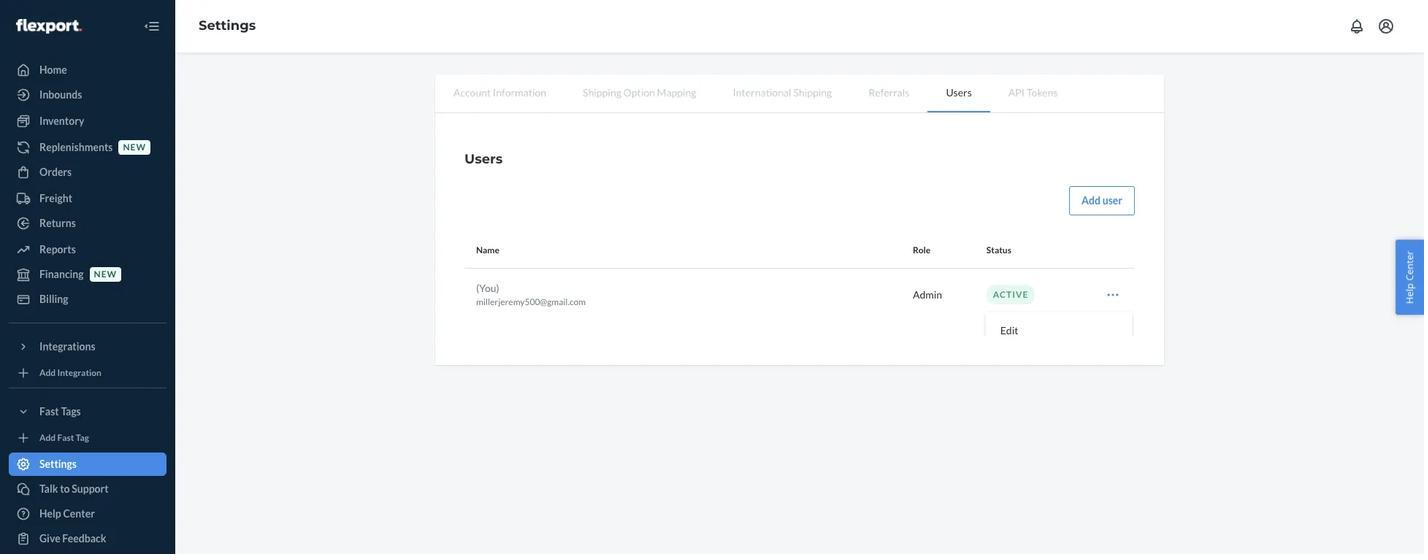 Task type: describe. For each thing, give the bounding box(es) containing it.
add fast tag link
[[9, 430, 167, 447]]

give feedback
[[39, 533, 106, 545]]

returns link
[[9, 212, 167, 235]]

help center button
[[1397, 240, 1425, 315]]

shipping inside tab
[[583, 86, 622, 99]]

integration
[[57, 368, 102, 379]]

0 horizontal spatial help
[[39, 508, 61, 520]]

1 horizontal spatial settings link
[[199, 18, 256, 34]]

reports
[[39, 243, 76, 256]]

financing
[[39, 268, 84, 281]]

center inside button
[[1404, 251, 1417, 281]]

feedback
[[62, 533, 106, 545]]

account information
[[454, 86, 547, 99]]

fast tags
[[39, 406, 81, 418]]

international
[[733, 86, 792, 99]]

1 vertical spatial users
[[465, 151, 503, 167]]

help center link
[[9, 503, 167, 526]]

active
[[994, 289, 1029, 300]]

shipping option mapping
[[583, 86, 697, 99]]

close navigation image
[[143, 18, 161, 35]]

account
[[454, 86, 491, 99]]

edit button
[[989, 315, 1129, 347]]

referrals tab
[[851, 75, 928, 111]]

inbounds link
[[9, 83, 167, 107]]

home link
[[9, 58, 167, 82]]

referrals
[[869, 86, 910, 99]]

tokens
[[1027, 86, 1058, 99]]

(you)
[[476, 282, 500, 294]]

give
[[39, 533, 60, 545]]

users inside users tab
[[946, 86, 972, 99]]

new for financing
[[94, 269, 117, 280]]

returns
[[39, 217, 76, 229]]

name
[[476, 245, 500, 256]]

replenishments
[[39, 141, 113, 153]]

add for add integration
[[39, 368, 56, 379]]

fast tags button
[[9, 400, 167, 424]]

tab list containing account information
[[435, 75, 1165, 113]]

0 horizontal spatial help center
[[39, 508, 95, 520]]

millerjeremy500@gmail.com
[[476, 297, 586, 308]]

(you) millerjeremy500@gmail.com
[[476, 282, 586, 308]]

edit button
[[986, 280, 1132, 350]]

add integration
[[39, 368, 102, 379]]

api
[[1009, 86, 1025, 99]]

new for replenishments
[[123, 142, 146, 153]]

open account menu image
[[1378, 18, 1396, 35]]

admin
[[913, 288, 943, 301]]

mapping
[[657, 86, 697, 99]]

talk to support
[[39, 483, 109, 495]]

support
[[72, 483, 109, 495]]

inventory link
[[9, 110, 167, 133]]

flexport logo image
[[16, 19, 82, 33]]

0 horizontal spatial settings
[[39, 458, 77, 471]]

1 vertical spatial center
[[63, 508, 95, 520]]

orders
[[39, 166, 72, 178]]

add for add user
[[1082, 194, 1101, 207]]

reports link
[[9, 238, 167, 262]]

fast inside "link"
[[57, 433, 74, 444]]

shipping option mapping tab
[[565, 75, 715, 111]]



Task type: vqa. For each thing, say whether or not it's contained in the screenshot.
the bottom 'center'
yes



Task type: locate. For each thing, give the bounding box(es) containing it.
freight
[[39, 192, 72, 205]]

international shipping tab
[[715, 75, 851, 111]]

add down fast tags
[[39, 433, 56, 444]]

give feedback button
[[9, 528, 167, 551]]

talk to support button
[[9, 478, 167, 501]]

0 vertical spatial fast
[[39, 406, 59, 418]]

fast
[[39, 406, 59, 418], [57, 433, 74, 444]]

add left integration
[[39, 368, 56, 379]]

api tokens tab
[[991, 75, 1077, 111]]

0 vertical spatial help center
[[1404, 251, 1417, 304]]

add
[[1082, 194, 1101, 207], [39, 368, 56, 379], [39, 433, 56, 444]]

add fast tag
[[39, 433, 89, 444]]

add user button
[[1070, 186, 1135, 216]]

users
[[946, 86, 972, 99], [465, 151, 503, 167]]

api tokens
[[1009, 86, 1058, 99]]

1 horizontal spatial center
[[1404, 251, 1417, 281]]

edit
[[1001, 324, 1019, 337]]

1 horizontal spatial new
[[123, 142, 146, 153]]

fast left tag
[[57, 433, 74, 444]]

1 vertical spatial fast
[[57, 433, 74, 444]]

center
[[1404, 251, 1417, 281], [63, 508, 95, 520]]

user
[[1103, 194, 1123, 207]]

1 vertical spatial settings link
[[9, 453, 167, 476]]

help center
[[1404, 251, 1417, 304], [39, 508, 95, 520]]

add user
[[1082, 194, 1123, 207]]

billing
[[39, 293, 68, 305]]

0 vertical spatial new
[[123, 142, 146, 153]]

1 vertical spatial settings
[[39, 458, 77, 471]]

orders link
[[9, 161, 167, 184]]

integrations
[[39, 340, 95, 353]]

talk
[[39, 483, 58, 495]]

1 horizontal spatial settings
[[199, 18, 256, 34]]

0 horizontal spatial center
[[63, 508, 95, 520]]

add for add fast tag
[[39, 433, 56, 444]]

shipping left option
[[583, 86, 622, 99]]

add left user
[[1082, 194, 1101, 207]]

international shipping
[[733, 86, 832, 99]]

users down account
[[465, 151, 503, 167]]

tags
[[61, 406, 81, 418]]

users left api
[[946, 86, 972, 99]]

to
[[60, 483, 70, 495]]

account information tab
[[435, 75, 565, 111]]

add integration link
[[9, 365, 167, 382]]

1 horizontal spatial help
[[1404, 283, 1417, 304]]

0 vertical spatial add
[[1082, 194, 1101, 207]]

users tab
[[928, 75, 991, 113]]

0 vertical spatial users
[[946, 86, 972, 99]]

integrations button
[[9, 335, 167, 359]]

0 vertical spatial center
[[1404, 251, 1417, 281]]

tag
[[76, 433, 89, 444]]

help center inside button
[[1404, 251, 1417, 304]]

settings link
[[199, 18, 256, 34], [9, 453, 167, 476]]

1 horizontal spatial users
[[946, 86, 972, 99]]

billing link
[[9, 288, 167, 311]]

1 vertical spatial new
[[94, 269, 117, 280]]

add inside "button"
[[1082, 194, 1101, 207]]

new up the orders link
[[123, 142, 146, 153]]

shipping inside tab
[[794, 86, 832, 99]]

1 vertical spatial help center
[[39, 508, 95, 520]]

status
[[987, 245, 1012, 256]]

0 horizontal spatial new
[[94, 269, 117, 280]]

0 horizontal spatial shipping
[[583, 86, 622, 99]]

information
[[493, 86, 547, 99]]

settings
[[199, 18, 256, 34], [39, 458, 77, 471]]

fast left tags
[[39, 406, 59, 418]]

0 vertical spatial settings
[[199, 18, 256, 34]]

1 vertical spatial help
[[39, 508, 61, 520]]

0 vertical spatial settings link
[[199, 18, 256, 34]]

0 horizontal spatial users
[[465, 151, 503, 167]]

2 shipping from the left
[[794, 86, 832, 99]]

inbounds
[[39, 88, 82, 101]]

home
[[39, 64, 67, 76]]

role
[[913, 245, 931, 256]]

fast inside dropdown button
[[39, 406, 59, 418]]

help inside button
[[1404, 283, 1417, 304]]

1 horizontal spatial shipping
[[794, 86, 832, 99]]

open notifications image
[[1349, 18, 1366, 35]]

tab list
[[435, 75, 1165, 113]]

1 horizontal spatial help center
[[1404, 251, 1417, 304]]

option
[[624, 86, 655, 99]]

new down reports link
[[94, 269, 117, 280]]

0 vertical spatial help
[[1404, 283, 1417, 304]]

shipping
[[583, 86, 622, 99], [794, 86, 832, 99]]

inventory
[[39, 115, 84, 127]]

shipping right international
[[794, 86, 832, 99]]

1 vertical spatial add
[[39, 368, 56, 379]]

2 vertical spatial add
[[39, 433, 56, 444]]

help
[[1404, 283, 1417, 304], [39, 508, 61, 520]]

freight link
[[9, 187, 167, 210]]

0 horizontal spatial settings link
[[9, 453, 167, 476]]

1 shipping from the left
[[583, 86, 622, 99]]

add inside "link"
[[39, 433, 56, 444]]

new
[[123, 142, 146, 153], [94, 269, 117, 280]]



